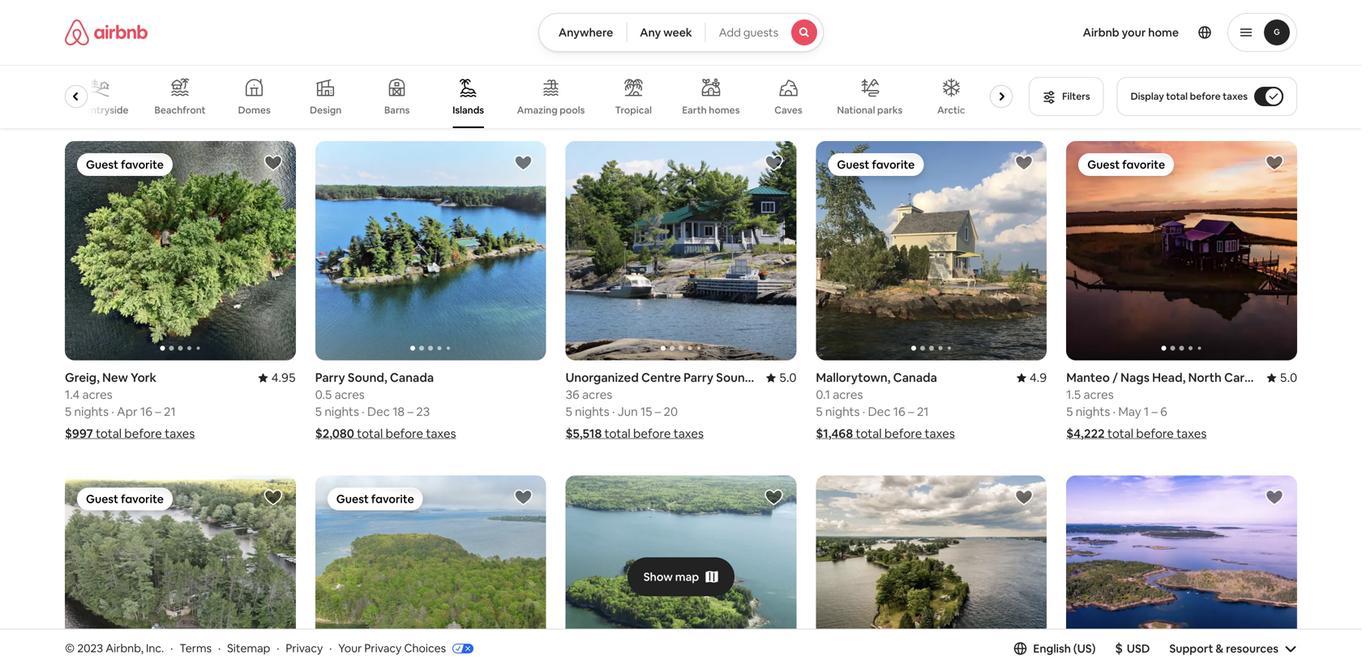 Task type: locate. For each thing, give the bounding box(es) containing it.
islands
[[453, 104, 484, 116]]

acres down 'greig,'
[[82, 387, 112, 403]]

0 horizontal spatial privacy
[[286, 641, 323, 656]]

before down 18
[[386, 426, 423, 442]]

may
[[1118, 404, 1141, 420]]

total down 'apr' at the left
[[96, 426, 122, 442]]

5 down "1.4"
[[65, 404, 72, 420]]

taxes inside greig, new york 1.4 acres 5 nights · apr 16 – 21 $997 total before taxes
[[165, 426, 195, 442]]

privacy right your
[[364, 641, 402, 656]]

show map
[[644, 570, 699, 584]]

taxes inside mallorytown, canada 0.1 acres 5 nights · dec 16 – 21 $1,468 total before taxes
[[925, 426, 955, 442]]

amazing
[[517, 104, 558, 116]]

5 inside greig, new york 1.4 acres 5 nights · apr 16 – 21 $997 total before taxes
[[65, 404, 72, 420]]

5
[[65, 404, 72, 420], [315, 404, 322, 420], [816, 404, 823, 420], [566, 404, 572, 420], [1066, 404, 1073, 420]]

5 down the 0.1
[[816, 404, 823, 420]]

16 inside mallorytown, canada 0.1 acres 5 nights · dec 16 – 21 $1,468 total before taxes
[[893, 404, 906, 420]]

0 horizontal spatial 21
[[164, 404, 176, 420]]

new
[[102, 370, 128, 386]]

total inside 36 acres 5 nights · jun 15 – 20 $5,518 total before taxes
[[604, 426, 631, 442]]

· inside 36 acres 5 nights · jun 15 – 20 $5,518 total before taxes
[[612, 404, 615, 420]]

4 acres from the left
[[582, 387, 612, 403]]

privacy left your
[[286, 641, 323, 656]]

anywhere button
[[538, 13, 627, 52]]

acres right 36
[[582, 387, 612, 403]]

1 5.0 from the left
[[779, 370, 797, 386]]

0 horizontal spatial 5.0 out of 5 average rating image
[[766, 370, 797, 386]]

any week
[[640, 25, 692, 40]]

acres right 1.5
[[1084, 387, 1114, 403]]

barns
[[384, 104, 410, 116]]

dec down 'mallorytown,'
[[868, 404, 891, 420]]

0.5
[[315, 387, 332, 403]]

1 dec from the left
[[367, 404, 390, 420]]

amazing pools
[[517, 104, 585, 116]]

1 16 from the left
[[140, 404, 152, 420]]

2 – from the left
[[407, 404, 414, 420]]

4 5 from the left
[[566, 404, 572, 420]]

1 horizontal spatial 5.0 out of 5 average rating image
[[1267, 370, 1297, 386]]

group
[[65, 65, 1019, 128], [65, 141, 296, 360], [315, 141, 546, 360], [566, 141, 797, 360], [816, 141, 1047, 360], [1066, 141, 1297, 360], [65, 476, 296, 668], [315, 476, 546, 668], [566, 476, 797, 668], [816, 476, 1047, 668], [1066, 476, 1297, 668]]

airbnb
[[1083, 25, 1119, 40]]

mallorytown, canada 0.1 acres 5 nights · dec 16 – 21 $1,468 total before taxes
[[816, 370, 955, 442]]

5 down 36
[[566, 404, 572, 420]]

5.0 for 36 acres 5 nights · jun 15 – 20 $5,518 total before taxes
[[779, 370, 797, 386]]

0 horizontal spatial dec
[[367, 404, 390, 420]]

0 horizontal spatial 5.0
[[779, 370, 797, 386]]

total down jun
[[604, 426, 631, 442]]

1 horizontal spatial 21
[[917, 404, 929, 420]]

national parks
[[837, 104, 903, 116]]

before right $1,468
[[884, 426, 922, 442]]

0.1
[[816, 387, 830, 403]]

none search field containing anywhere
[[538, 13, 824, 52]]

1 horizontal spatial 16
[[893, 404, 906, 420]]

nights
[[74, 404, 109, 420], [325, 404, 359, 420], [825, 404, 860, 420], [575, 404, 610, 420], [1076, 404, 1110, 420]]

your
[[1122, 25, 1146, 40]]

· left may
[[1113, 404, 1116, 420]]

· left privacy link
[[277, 641, 279, 656]]

– inside greig, new york 1.4 acres 5 nights · apr 16 – 21 $997 total before taxes
[[155, 404, 161, 420]]

1 horizontal spatial 5.0
[[1280, 370, 1297, 386]]

4 – from the left
[[655, 404, 661, 420]]

acres inside 36 acres 5 nights · jun 15 – 20 $5,518 total before taxes
[[582, 387, 612, 403]]

nights up $2,080
[[325, 404, 359, 420]]

3 nights from the left
[[825, 404, 860, 420]]

· left 'apr' at the left
[[111, 404, 114, 420]]

5.0 out of 5 average rating image
[[766, 370, 797, 386], [1267, 370, 1297, 386]]

1 acres from the left
[[82, 387, 112, 403]]

before inside greig, new york 1.4 acres 5 nights · apr 16 – 21 $997 total before taxes
[[124, 426, 162, 442]]

5 down 0.5
[[315, 404, 322, 420]]

21
[[164, 404, 176, 420], [917, 404, 929, 420]]

add to wishlist: unorganized centre parry sound district, canada image
[[764, 153, 784, 173]]

canada inside mallorytown, canada 0.1 acres 5 nights · dec 16 – 21 $1,468 total before taxes
[[893, 370, 937, 386]]

show
[[644, 570, 673, 584]]

1 5.0 out of 5 average rating image from the left
[[766, 370, 797, 386]]

taxes inside 1.5 acres 5 nights · may 1 – 6 $4,222 total before taxes
[[1177, 426, 1207, 442]]

total right $2,080
[[357, 426, 383, 442]]

canada up 23
[[390, 370, 434, 386]]

guests
[[743, 25, 778, 40]]

anywhere
[[559, 25, 613, 40]]

english (us) button
[[1014, 641, 1096, 656]]

3 acres from the left
[[833, 387, 863, 403]]

3 5 from the left
[[816, 404, 823, 420]]

1.5 acres 5 nights · may 1 – 6 $4,222 total before taxes
[[1066, 387, 1207, 442]]

acres
[[82, 387, 112, 403], [335, 387, 365, 403], [833, 387, 863, 403], [582, 387, 612, 403], [1084, 387, 1114, 403]]

nights inside parry sound, canada 0.5 acres 5 nights · dec 18 – 23 $2,080 total before taxes
[[325, 404, 359, 420]]

dec left 18
[[367, 404, 390, 420]]

canada inside parry sound, canada 0.5 acres 5 nights · dec 18 – 23 $2,080 total before taxes
[[390, 370, 434, 386]]

greig, new york 1.4 acres 5 nights · apr 16 – 21 $997 total before taxes
[[65, 370, 195, 442]]

5 – from the left
[[1152, 404, 1158, 420]]

canada
[[390, 370, 434, 386], [893, 370, 937, 386]]

2 5 from the left
[[315, 404, 322, 420]]

1.4
[[65, 387, 80, 403]]

total inside 1.5 acres 5 nights · may 1 – 6 $4,222 total before taxes
[[1108, 426, 1134, 442]]

before down 15
[[633, 426, 671, 442]]

5.0
[[779, 370, 797, 386], [1280, 370, 1297, 386]]

nights inside 1.5 acres 5 nights · may 1 – 6 $4,222 total before taxes
[[1076, 404, 1110, 420]]

2 canada from the left
[[893, 370, 937, 386]]

1 canada from the left
[[390, 370, 434, 386]]

· down 'mallorytown,'
[[863, 404, 865, 420]]

4 nights from the left
[[575, 404, 610, 420]]

add to wishlist: greig, new york image
[[263, 153, 283, 173]]

5.0 for 1.5 acres 5 nights · may 1 – 6 $4,222 total before taxes
[[1280, 370, 1297, 386]]

2 dec from the left
[[868, 404, 891, 420]]

earth
[[682, 104, 707, 116]]

add to wishlist: addison, maine image
[[764, 488, 784, 507]]

5 inside 36 acres 5 nights · jun 15 – 20 $5,518 total before taxes
[[566, 404, 572, 420]]

total right $1,468
[[856, 426, 882, 442]]

· inside mallorytown, canada 0.1 acres 5 nights · dec 16 – 21 $1,468 total before taxes
[[863, 404, 865, 420]]

· right inc.
[[170, 641, 173, 656]]

acres inside mallorytown, canada 0.1 acres 5 nights · dec 16 – 21 $1,468 total before taxes
[[833, 387, 863, 403]]

parks
[[877, 104, 903, 116]]

0 horizontal spatial canada
[[390, 370, 434, 386]]

5 acres from the left
[[1084, 387, 1114, 403]]

total inside parry sound, canada 0.5 acres 5 nights · dec 18 – 23 $2,080 total before taxes
[[357, 426, 383, 442]]

jun
[[618, 404, 638, 420]]

1 nights from the left
[[74, 404, 109, 420]]

1
[[1144, 404, 1149, 420]]

acres down 'mallorytown,'
[[833, 387, 863, 403]]

homes
[[709, 104, 740, 116]]

5.0 out of 5 average rating image for 36 acres 5 nights · jun 15 – 20 $5,518 total before taxes
[[766, 370, 797, 386]]

2 acres from the left
[[335, 387, 365, 403]]

1 privacy from the left
[[286, 641, 323, 656]]

before down 1
[[1136, 426, 1174, 442]]

· left jun
[[612, 404, 615, 420]]

–
[[155, 404, 161, 420], [407, 404, 414, 420], [908, 404, 914, 420], [655, 404, 661, 420], [1152, 404, 1158, 420]]

dec inside parry sound, canada 0.5 acres 5 nights · dec 18 – 23 $2,080 total before taxes
[[367, 404, 390, 420]]

nights up $1,468
[[825, 404, 860, 420]]

total
[[1166, 90, 1188, 103], [96, 426, 122, 442], [357, 426, 383, 442], [856, 426, 882, 442], [604, 426, 631, 442], [1108, 426, 1134, 442]]

dec inside mallorytown, canada 0.1 acres 5 nights · dec 16 – 21 $1,468 total before taxes
[[868, 404, 891, 420]]

taxes inside 36 acres 5 nights · jun 15 – 20 $5,518 total before taxes
[[674, 426, 704, 442]]

add
[[719, 25, 741, 40]]

$2,080
[[315, 426, 354, 442]]

acres down sound,
[[335, 387, 365, 403]]

total down may
[[1108, 426, 1134, 442]]

0 horizontal spatial 16
[[140, 404, 152, 420]]

5 nights from the left
[[1076, 404, 1110, 420]]

2 nights from the left
[[325, 404, 359, 420]]

5 inside 1.5 acres 5 nights · may 1 – 6 $4,222 total before taxes
[[1066, 404, 1073, 420]]

2 16 from the left
[[893, 404, 906, 420]]

nights up $5,518 at the bottom of the page
[[575, 404, 610, 420]]

2023
[[77, 641, 103, 656]]

canada right 'mallorytown,'
[[893, 370, 937, 386]]

1 horizontal spatial privacy
[[364, 641, 402, 656]]

2 5.0 out of 5 average rating image from the left
[[1267, 370, 1297, 386]]

1 5 from the left
[[65, 404, 72, 420]]

·
[[111, 404, 114, 420], [362, 404, 365, 420], [863, 404, 865, 420], [612, 404, 615, 420], [1113, 404, 1116, 420], [170, 641, 173, 656], [218, 641, 221, 656], [277, 641, 279, 656], [329, 641, 332, 656]]

2 5.0 from the left
[[1280, 370, 1297, 386]]

© 2023 airbnb, inc. ·
[[65, 641, 173, 656]]

1 – from the left
[[155, 404, 161, 420]]

2 21 from the left
[[917, 404, 929, 420]]

privacy
[[286, 641, 323, 656], [364, 641, 402, 656]]

1 horizontal spatial dec
[[868, 404, 891, 420]]

3 – from the left
[[908, 404, 914, 420]]

&
[[1216, 641, 1224, 656]]

5 5 from the left
[[1066, 404, 1073, 420]]

add to wishlist: parry sound, canada image
[[514, 153, 533, 173]]

before
[[1190, 90, 1221, 103], [124, 426, 162, 442], [386, 426, 423, 442], [884, 426, 922, 442], [633, 426, 671, 442], [1136, 426, 1174, 442]]

23
[[416, 404, 430, 420]]

sitemap link
[[227, 641, 270, 656]]

· down sound,
[[362, 404, 365, 420]]

None search field
[[538, 13, 824, 52]]

16
[[140, 404, 152, 420], [893, 404, 906, 420]]

6
[[1160, 404, 1168, 420]]

parry
[[315, 370, 345, 386]]

5 down 1.5
[[1066, 404, 1073, 420]]

before down 'apr' at the left
[[124, 426, 162, 442]]

add to wishlist: mallorytown, canada image
[[1015, 153, 1034, 173]]

nights up $997
[[74, 404, 109, 420]]

acres inside parry sound, canada 0.5 acres 5 nights · dec 18 – 23 $2,080 total before taxes
[[335, 387, 365, 403]]

nights up $4,222
[[1076, 404, 1110, 420]]

©
[[65, 641, 75, 656]]

dec
[[367, 404, 390, 420], [868, 404, 891, 420]]

display
[[1131, 90, 1164, 103]]

2 privacy from the left
[[364, 641, 402, 656]]

1 horizontal spatial canada
[[893, 370, 937, 386]]

1 21 from the left
[[164, 404, 176, 420]]



Task type: describe. For each thing, give the bounding box(es) containing it.
(us)
[[1073, 641, 1096, 656]]

36 acres 5 nights · jun 15 – 20 $5,518 total before taxes
[[566, 387, 704, 442]]

· left your
[[329, 641, 332, 656]]

filters
[[1062, 90, 1090, 103]]

· inside 1.5 acres 5 nights · may 1 – 6 $4,222 total before taxes
[[1113, 404, 1116, 420]]

countryside
[[72, 104, 129, 116]]

5 inside mallorytown, canada 0.1 acres 5 nights · dec 16 – 21 $1,468 total before taxes
[[816, 404, 823, 420]]

week
[[663, 25, 692, 40]]

– inside 1.5 acres 5 nights · may 1 – 6 $4,222 total before taxes
[[1152, 404, 1158, 420]]

caves
[[775, 104, 802, 116]]

display total before taxes
[[1131, 90, 1248, 103]]

before inside parry sound, canada 0.5 acres 5 nights · dec 18 – 23 $2,080 total before taxes
[[386, 426, 423, 442]]

filters button
[[1029, 77, 1104, 116]]

arctic
[[937, 104, 965, 116]]

before inside 36 acres 5 nights · jun 15 – 20 $5,518 total before taxes
[[633, 426, 671, 442]]

your privacy choices
[[338, 641, 446, 656]]

$ usd
[[1115, 640, 1150, 657]]

airbnb your home link
[[1073, 15, 1189, 49]]

beachfront
[[154, 104, 206, 116]]

resources
[[1226, 641, 1279, 656]]

apr
[[117, 404, 138, 420]]

support & resources button
[[1170, 641, 1297, 656]]

choices
[[404, 641, 446, 656]]

$1,468
[[816, 426, 853, 442]]

add to wishlist: saint george, maine image
[[1265, 488, 1284, 507]]

taxes inside parry sound, canada 0.5 acres 5 nights · dec 18 – 23 $2,080 total before taxes
[[426, 426, 456, 442]]

sitemap
[[227, 641, 270, 656]]

home
[[1148, 25, 1179, 40]]

before inside mallorytown, canada 0.1 acres 5 nights · dec 16 – 21 $1,468 total before taxes
[[884, 426, 922, 442]]

– inside 36 acres 5 nights · jun 15 – 20 $5,518 total before taxes
[[655, 404, 661, 420]]

any
[[640, 25, 661, 40]]

terms link
[[179, 641, 212, 656]]

total inside greig, new york 1.4 acres 5 nights · apr 16 – 21 $997 total before taxes
[[96, 426, 122, 442]]

map
[[675, 570, 699, 584]]

15
[[641, 404, 652, 420]]

add guests
[[719, 25, 778, 40]]

5 inside parry sound, canada 0.5 acres 5 nights · dec 18 – 23 $2,080 total before taxes
[[315, 404, 322, 420]]

airbnb your home
[[1083, 25, 1179, 40]]

add to wishlist: alexandria bay, new york image
[[1015, 488, 1034, 507]]

4.9 out of 5 average rating image
[[1017, 370, 1047, 386]]

$5,518
[[566, 426, 602, 442]]

4.95
[[271, 370, 296, 386]]

acres inside 1.5 acres 5 nights · may 1 – 6 $4,222 total before taxes
[[1084, 387, 1114, 403]]

usd
[[1127, 641, 1150, 656]]

nights inside greig, new york 1.4 acres 5 nights · apr 16 – 21 $997 total before taxes
[[74, 404, 109, 420]]

domes
[[238, 104, 271, 116]]

before inside 1.5 acres 5 nights · may 1 – 6 $4,222 total before taxes
[[1136, 426, 1174, 442]]

$
[[1115, 640, 1123, 657]]

parry sound, canada 0.5 acres 5 nights · dec 18 – 23 $2,080 total before taxes
[[315, 370, 456, 442]]

group containing national parks
[[65, 65, 1019, 128]]

your
[[338, 641, 362, 656]]

support
[[1170, 641, 1213, 656]]

16 inside greig, new york 1.4 acres 5 nights · apr 16 – 21 $997 total before taxes
[[140, 404, 152, 420]]

add to wishlist: manteo / nags head, north carolina image
[[1265, 153, 1284, 173]]

total inside mallorytown, canada 0.1 acres 5 nights · dec 16 – 21 $1,468 total before taxes
[[856, 426, 882, 442]]

4.95 out of 5 average rating image
[[258, 370, 296, 386]]

tropical
[[615, 104, 652, 116]]

profile element
[[843, 0, 1297, 65]]

inc.
[[146, 641, 164, 656]]

any week button
[[626, 13, 706, 52]]

earth homes
[[682, 104, 740, 116]]

add guests button
[[705, 13, 824, 52]]

sound,
[[348, 370, 387, 386]]

20
[[664, 404, 678, 420]]

before right display
[[1190, 90, 1221, 103]]

nights inside 36 acres 5 nights · jun 15 – 20 $5,518 total before taxes
[[575, 404, 610, 420]]

add to wishlist: yarmouth, maine image
[[514, 488, 533, 507]]

terms
[[179, 641, 212, 656]]

english
[[1033, 641, 1071, 656]]

21 inside mallorytown, canada 0.1 acres 5 nights · dec 16 – 21 $1,468 total before taxes
[[917, 404, 929, 420]]

terms · sitemap · privacy ·
[[179, 641, 332, 656]]

5.0 out of 5 average rating image for 1.5 acres 5 nights · may 1 – 6 $4,222 total before taxes
[[1267, 370, 1297, 386]]

pools
[[560, 104, 585, 116]]

4.9
[[1030, 370, 1047, 386]]

· inside greig, new york 1.4 acres 5 nights · apr 16 – 21 $997 total before taxes
[[111, 404, 114, 420]]

mallorytown,
[[816, 370, 891, 386]]

your privacy choices link
[[338, 641, 474, 657]]

show map button
[[627, 558, 735, 596]]

total right display
[[1166, 90, 1188, 103]]

privacy link
[[286, 641, 323, 656]]

national
[[837, 104, 875, 116]]

$997
[[65, 426, 93, 442]]

airbnb,
[[106, 641, 143, 656]]

nights inside mallorytown, canada 0.1 acres 5 nights · dec 16 – 21 $1,468 total before taxes
[[825, 404, 860, 420]]

1.5
[[1066, 387, 1081, 403]]

acres inside greig, new york 1.4 acres 5 nights · apr 16 – 21 $997 total before taxes
[[82, 387, 112, 403]]

english (us)
[[1033, 641, 1096, 656]]

– inside parry sound, canada 0.5 acres 5 nights · dec 18 – 23 $2,080 total before taxes
[[407, 404, 414, 420]]

greig,
[[65, 370, 100, 386]]

36
[[566, 387, 580, 403]]

york
[[131, 370, 157, 386]]

support & resources
[[1170, 641, 1279, 656]]

– inside mallorytown, canada 0.1 acres 5 nights · dec 16 – 21 $1,468 total before taxes
[[908, 404, 914, 420]]

· right terms
[[218, 641, 221, 656]]

· inside parry sound, canada 0.5 acres 5 nights · dec 18 – 23 $2,080 total before taxes
[[362, 404, 365, 420]]

add to wishlist: gravenhurst, canada image
[[263, 488, 283, 507]]

$4,222
[[1066, 426, 1105, 442]]

21 inside greig, new york 1.4 acres 5 nights · apr 16 – 21 $997 total before taxes
[[164, 404, 176, 420]]

18
[[393, 404, 405, 420]]

design
[[310, 104, 342, 116]]



Task type: vqa. For each thing, say whether or not it's contained in the screenshot.
the pools
yes



